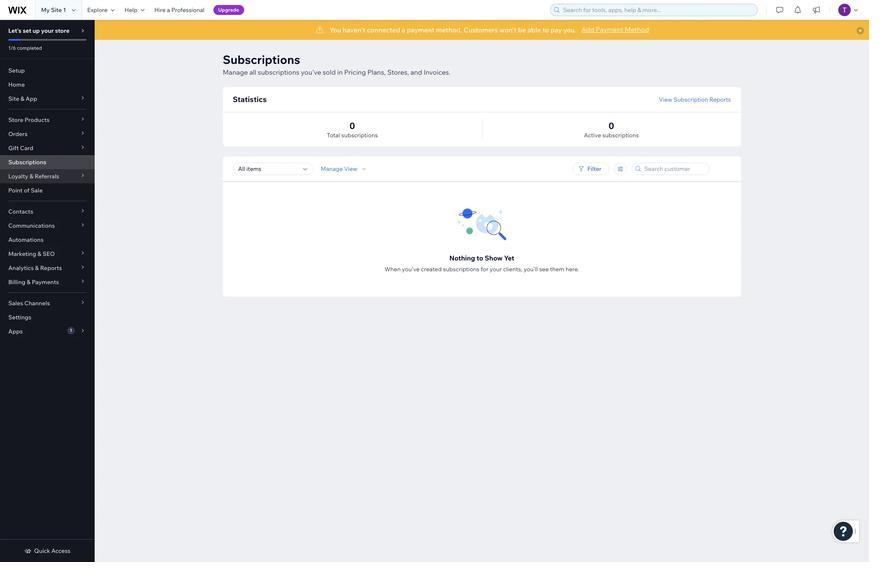 Task type: locate. For each thing, give the bounding box(es) containing it.
0 horizontal spatial 1
[[63, 6, 66, 14]]

1 vertical spatial reports
[[40, 265, 62, 272]]

a inside 'alert'
[[402, 26, 406, 34]]

show
[[485, 254, 503, 263]]

subscriptions down card
[[8, 159, 46, 166]]

here.
[[566, 266, 579, 273]]

subscriptions inside subscriptions manage all subscriptions you've sold in pricing plans, stores, and invoices.
[[223, 52, 300, 67]]

1 vertical spatial to
[[477, 254, 484, 263]]

of
[[24, 187, 29, 194]]

1 vertical spatial 1
[[70, 328, 72, 334]]

subscriptions inside sidebar element
[[8, 159, 46, 166]]

channels
[[24, 300, 50, 307]]

reports down seo
[[40, 265, 62, 272]]

0
[[350, 120, 355, 131], [609, 120, 615, 131]]

add payment method link
[[582, 25, 649, 34]]

subscriptions up all
[[223, 52, 300, 67]]

0 horizontal spatial manage
[[223, 68, 248, 76]]

referrals
[[35, 173, 59, 180]]

seo
[[43, 251, 55, 258]]

0 horizontal spatial subscriptions
[[8, 159, 46, 166]]

home
[[8, 81, 25, 88]]

your right up
[[41, 27, 54, 34]]

subscriptions inside 0 total subscriptions
[[342, 132, 378, 139]]

0 horizontal spatial your
[[41, 27, 54, 34]]

payments
[[32, 279, 59, 286]]

0 inside 0 active subscriptions
[[609, 120, 615, 131]]

professional
[[171, 6, 205, 14]]

setup link
[[0, 64, 95, 78]]

0 horizontal spatial a
[[167, 6, 170, 14]]

0 horizontal spatial site
[[8, 95, 19, 103]]

orders button
[[0, 127, 95, 141]]

to up for
[[477, 254, 484, 263]]

& inside popup button
[[38, 251, 41, 258]]

1 inside sidebar element
[[70, 328, 72, 334]]

1 down 'settings' link
[[70, 328, 72, 334]]

filter button
[[573, 163, 609, 175]]

yet
[[504, 254, 515, 263]]

view down 0 total subscriptions
[[344, 165, 358, 173]]

a
[[167, 6, 170, 14], [402, 26, 406, 34]]

1/6
[[8, 45, 16, 51]]

sale
[[31, 187, 43, 194]]

able
[[528, 26, 541, 34]]

0 vertical spatial reports
[[710, 96, 731, 103]]

reports inside analytics & reports "popup button"
[[40, 265, 62, 272]]

communications button
[[0, 219, 95, 233]]

1 horizontal spatial 0
[[609, 120, 615, 131]]

site down home
[[8, 95, 19, 103]]

for
[[481, 266, 489, 273]]

0 vertical spatial view
[[659, 96, 673, 103]]

Search for tools, apps, help & more... field
[[561, 4, 755, 16]]

to left "pay"
[[543, 26, 549, 34]]

site & app button
[[0, 92, 95, 106]]

& for analytics
[[35, 265, 39, 272]]

subscriptions down the "nothing" at the top of page
[[443, 266, 480, 273]]

1 horizontal spatial you've
[[402, 266, 420, 273]]

settings link
[[0, 311, 95, 325]]

subscriptions right active
[[603, 132, 639, 139]]

subscriptions right total
[[342, 132, 378, 139]]

card
[[20, 145, 33, 152]]

1 horizontal spatial site
[[51, 6, 62, 14]]

alert containing add payment method
[[95, 20, 870, 40]]

a right hire
[[167, 6, 170, 14]]

0 horizontal spatial 0
[[350, 120, 355, 131]]

pricing
[[344, 68, 366, 76]]

reports
[[710, 96, 731, 103], [40, 265, 62, 272]]

1 vertical spatial you've
[[402, 266, 420, 273]]

loyalty & referrals button
[[0, 170, 95, 184]]

point of sale link
[[0, 184, 95, 198]]

you've
[[301, 68, 321, 76], [402, 266, 420, 273]]

hire a professional
[[154, 6, 205, 14]]

1
[[63, 6, 66, 14], [70, 328, 72, 334]]

1 horizontal spatial your
[[490, 266, 502, 273]]

see
[[540, 266, 549, 273]]

& inside "popup button"
[[35, 265, 39, 272]]

store
[[55, 27, 70, 34]]

manage
[[223, 68, 248, 76], [321, 165, 343, 173]]

0 horizontal spatial view
[[344, 165, 358, 173]]

site inside 'dropdown button'
[[8, 95, 19, 103]]

customers
[[464, 26, 498, 34]]

automations link
[[0, 233, 95, 247]]

subscriptions right all
[[258, 68, 300, 76]]

payment
[[407, 26, 435, 34]]

alert
[[95, 20, 870, 40]]

sidebar element
[[0, 20, 95, 563]]

site right my
[[51, 6, 62, 14]]

1 right my
[[63, 6, 66, 14]]

1 horizontal spatial view
[[659, 96, 673, 103]]

in
[[337, 68, 343, 76]]

billing & payments button
[[0, 275, 95, 290]]

when
[[385, 266, 401, 273]]

view left subscription
[[659, 96, 673, 103]]

0 horizontal spatial you've
[[301, 68, 321, 76]]

your right for
[[490, 266, 502, 273]]

0 vertical spatial a
[[167, 6, 170, 14]]

site
[[51, 6, 62, 14], [8, 95, 19, 103]]

& left app
[[21, 95, 24, 103]]

statistics
[[233, 95, 267, 104]]

0 vertical spatial to
[[543, 26, 549, 34]]

1 vertical spatial site
[[8, 95, 19, 103]]

subscriptions inside subscriptions manage all subscriptions you've sold in pricing plans, stores, and invoices.
[[258, 68, 300, 76]]

&
[[21, 95, 24, 103], [30, 173, 33, 180], [38, 251, 41, 258], [35, 265, 39, 272], [27, 279, 31, 286]]

subscriptions for subscriptions
[[8, 159, 46, 166]]

1 horizontal spatial subscriptions
[[223, 52, 300, 67]]

method.
[[436, 26, 462, 34]]

connected
[[367, 26, 400, 34]]

a left payment
[[402, 26, 406, 34]]

and
[[411, 68, 422, 76]]

reports right subscription
[[710, 96, 731, 103]]

my site 1
[[41, 6, 66, 14]]

& right loyalty
[[30, 173, 33, 180]]

1 vertical spatial a
[[402, 26, 406, 34]]

1 horizontal spatial to
[[543, 26, 549, 34]]

gift card button
[[0, 141, 95, 155]]

sales
[[8, 300, 23, 307]]

manage left all
[[223, 68, 248, 76]]

analytics & reports
[[8, 265, 62, 272]]

your inside sidebar element
[[41, 27, 54, 34]]

0 horizontal spatial reports
[[40, 265, 62, 272]]

loyalty & referrals
[[8, 173, 59, 180]]

let's
[[8, 27, 21, 34]]

plans,
[[368, 68, 386, 76]]

1 horizontal spatial 1
[[70, 328, 72, 334]]

you've left sold
[[301, 68, 321, 76]]

0 vertical spatial your
[[41, 27, 54, 34]]

& right billing
[[27, 279, 31, 286]]

1 vertical spatial your
[[490, 266, 502, 273]]

1 horizontal spatial reports
[[710, 96, 731, 103]]

manage down total
[[321, 165, 343, 173]]

subscriptions
[[258, 68, 300, 76], [342, 132, 378, 139], [603, 132, 639, 139], [443, 266, 480, 273]]

2 0 from the left
[[609, 120, 615, 131]]

my
[[41, 6, 50, 14]]

you've right when
[[402, 266, 420, 273]]

& left seo
[[38, 251, 41, 258]]

stores,
[[387, 68, 409, 76]]

0 inside 0 total subscriptions
[[350, 120, 355, 131]]

1 0 from the left
[[350, 120, 355, 131]]

1 vertical spatial subscriptions
[[8, 159, 46, 166]]

apps
[[8, 328, 23, 336]]

0 vertical spatial subscriptions
[[223, 52, 300, 67]]

you'll
[[524, 266, 538, 273]]

1 horizontal spatial a
[[402, 26, 406, 34]]

reports for view subscription reports
[[710, 96, 731, 103]]

subscriptions link
[[0, 155, 95, 170]]

0 vertical spatial you've
[[301, 68, 321, 76]]

manage view
[[321, 165, 358, 173]]

subscriptions
[[223, 52, 300, 67], [8, 159, 46, 166]]

to inside nothing to show yet when you've created subscriptions for your clients, you'll see them here.
[[477, 254, 484, 263]]

0 vertical spatial manage
[[223, 68, 248, 76]]

marketing & seo
[[8, 251, 55, 258]]

to
[[543, 26, 549, 34], [477, 254, 484, 263]]

your
[[41, 27, 54, 34], [490, 266, 502, 273]]

0 horizontal spatial to
[[477, 254, 484, 263]]

& inside 'dropdown button'
[[21, 95, 24, 103]]

& up the billing & payments
[[35, 265, 39, 272]]

view
[[659, 96, 673, 103], [344, 165, 358, 173]]

your inside nothing to show yet when you've created subscriptions for your clients, you'll see them here.
[[490, 266, 502, 273]]

0 vertical spatial 1
[[63, 6, 66, 14]]

be
[[518, 26, 526, 34]]

a inside hire a professional link
[[167, 6, 170, 14]]

1 vertical spatial manage
[[321, 165, 343, 173]]



Task type: vqa. For each thing, say whether or not it's contained in the screenshot.
0
yes



Task type: describe. For each thing, give the bounding box(es) containing it.
let's set up your store
[[8, 27, 70, 34]]

help button
[[120, 0, 149, 20]]

& for billing
[[27, 279, 31, 286]]

hire a professional link
[[149, 0, 210, 20]]

pay
[[551, 26, 562, 34]]

0 vertical spatial site
[[51, 6, 62, 14]]

0 for 0 active subscriptions
[[609, 120, 615, 131]]

help
[[125, 6, 137, 14]]

billing
[[8, 279, 25, 286]]

subscriptions inside 0 active subscriptions
[[603, 132, 639, 139]]

nothing to show yet when you've created subscriptions for your clients, you'll see them here.
[[385, 254, 579, 273]]

subscriptions manage all subscriptions you've sold in pricing plans, stores, and invoices.
[[223, 52, 451, 76]]

Search customer field
[[642, 163, 707, 175]]

store
[[8, 116, 23, 124]]

orders
[[8, 130, 28, 138]]

view subscription reports button
[[659, 96, 731, 103]]

hire
[[154, 6, 166, 14]]

won't
[[500, 26, 517, 34]]

you've inside nothing to show yet when you've created subscriptions for your clients, you'll see them here.
[[402, 266, 420, 273]]

& for loyalty
[[30, 173, 33, 180]]

gift card
[[8, 145, 33, 152]]

marketing & seo button
[[0, 247, 95, 261]]

subscriptions for subscriptions manage all subscriptions you've sold in pricing plans, stores, and invoices.
[[223, 52, 300, 67]]

manage view button
[[321, 165, 368, 173]]

& for marketing
[[38, 251, 41, 258]]

loyalty
[[8, 173, 28, 180]]

payment
[[596, 25, 624, 34]]

add
[[582, 25, 595, 34]]

automations
[[8, 236, 44, 244]]

all
[[250, 68, 256, 76]]

active
[[584, 132, 601, 139]]

1 vertical spatial view
[[344, 165, 358, 173]]

communications
[[8, 222, 55, 230]]

analytics & reports button
[[0, 261, 95, 275]]

marketing
[[8, 251, 36, 258]]

point of sale
[[8, 187, 43, 194]]

quick access
[[34, 548, 70, 555]]

0 total subscriptions
[[327, 120, 378, 139]]

reports for analytics & reports
[[40, 265, 62, 272]]

explore
[[87, 6, 108, 14]]

0 for 0 total subscriptions
[[350, 120, 355, 131]]

haven't
[[343, 26, 366, 34]]

store products button
[[0, 113, 95, 127]]

quick access button
[[24, 548, 70, 555]]

quick
[[34, 548, 50, 555]]

add payment method
[[582, 25, 649, 34]]

set
[[23, 27, 31, 34]]

contacts button
[[0, 205, 95, 219]]

sales channels button
[[0, 297, 95, 311]]

invoices.
[[424, 68, 451, 76]]

clients,
[[503, 266, 523, 273]]

billing & payments
[[8, 279, 59, 286]]

& for site
[[21, 95, 24, 103]]

products
[[25, 116, 50, 124]]

you
[[330, 26, 341, 34]]

view subscription reports
[[659, 96, 731, 103]]

to inside 'alert'
[[543, 26, 549, 34]]

app
[[26, 95, 37, 103]]

settings
[[8, 314, 31, 322]]

contacts
[[8, 208, 33, 216]]

upgrade
[[218, 7, 239, 13]]

home link
[[0, 78, 95, 92]]

Unsaved view field
[[236, 163, 301, 175]]

analytics
[[8, 265, 34, 272]]

point
[[8, 187, 23, 194]]

method
[[625, 25, 649, 34]]

nothing
[[450, 254, 475, 263]]

created
[[421, 266, 442, 273]]

total
[[327, 132, 340, 139]]

1 horizontal spatial manage
[[321, 165, 343, 173]]

subscriptions inside nothing to show yet when you've created subscriptions for your clients, you'll see them here.
[[443, 266, 480, 273]]

gift
[[8, 145, 19, 152]]

filter
[[588, 165, 602, 173]]

you've inside subscriptions manage all subscriptions you've sold in pricing plans, stores, and invoices.
[[301, 68, 321, 76]]

them
[[550, 266, 565, 273]]

completed
[[17, 45, 42, 51]]

site & app
[[8, 95, 37, 103]]

subscription
[[674, 96, 709, 103]]

manage inside subscriptions manage all subscriptions you've sold in pricing plans, stores, and invoices.
[[223, 68, 248, 76]]

up
[[33, 27, 40, 34]]

upgrade button
[[213, 5, 244, 15]]

store products
[[8, 116, 50, 124]]

sales channels
[[8, 300, 50, 307]]

0 active subscriptions
[[584, 120, 639, 139]]

you haven't connected a payment method. customers won't be able to pay you.
[[330, 26, 577, 34]]



